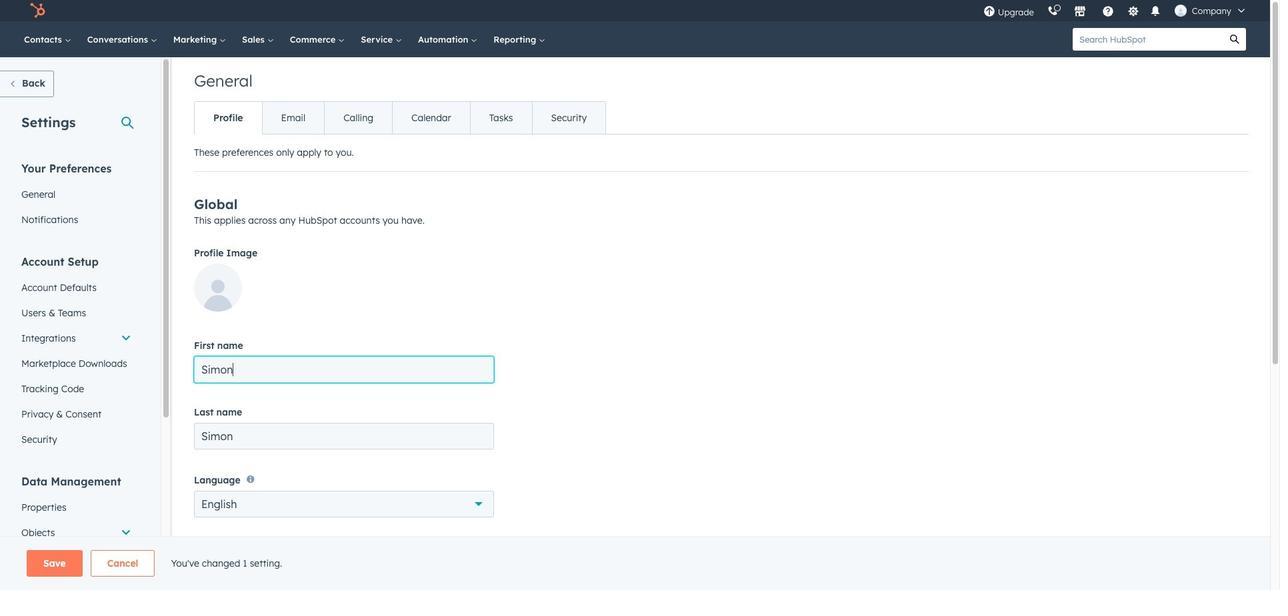 Task type: locate. For each thing, give the bounding box(es) containing it.
navigation
[[194, 101, 606, 135]]

jacob simon image
[[1175, 5, 1187, 17]]

None text field
[[194, 357, 494, 383]]

your preferences element
[[13, 161, 139, 233]]

menu
[[977, 0, 1254, 21]]

marketplaces image
[[1074, 6, 1086, 18]]

None text field
[[194, 423, 494, 450]]

account setup element
[[13, 255, 139, 453]]



Task type: describe. For each thing, give the bounding box(es) containing it.
data management element
[[13, 475, 139, 591]]

Search HubSpot search field
[[1073, 28, 1223, 51]]



Task type: vqa. For each thing, say whether or not it's contained in the screenshot.
(
no



